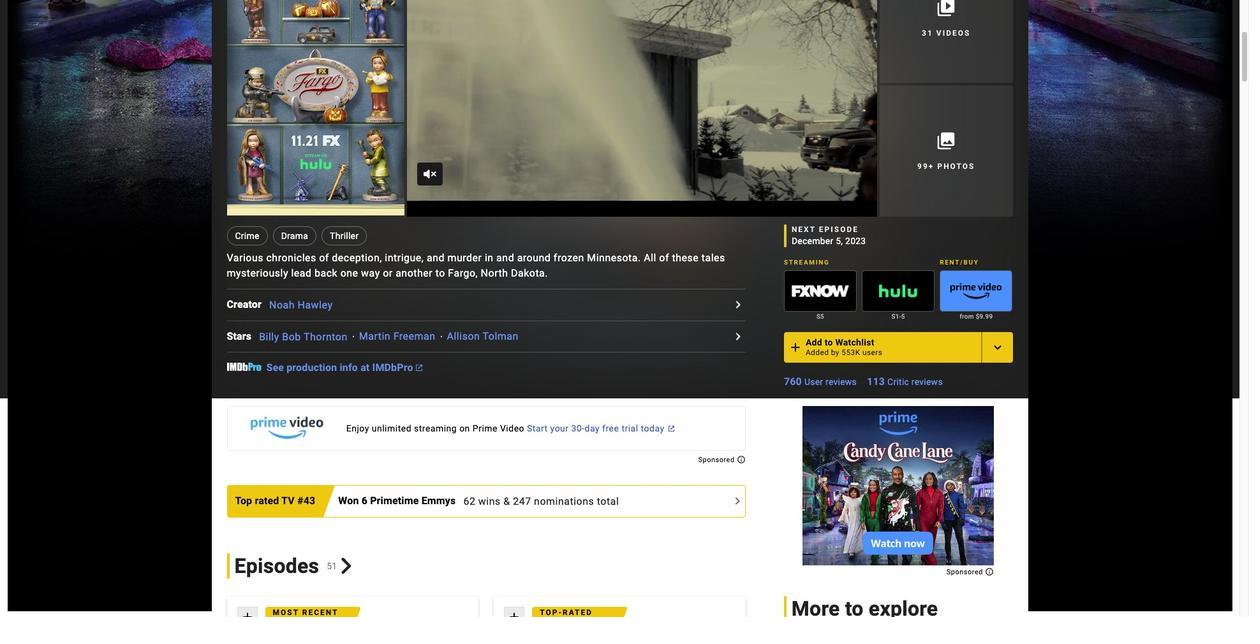 Task type: vqa. For each thing, say whether or not it's contained in the screenshot.
has corresponding to been
no



Task type: describe. For each thing, give the bounding box(es) containing it.
s1-
[[892, 313, 902, 320]]

see full cast and crew image
[[730, 298, 746, 313]]

by
[[831, 348, 840, 357]]

62
[[463, 495, 476, 508]]

s5 group
[[784, 270, 857, 322]]

drama button
[[273, 226, 317, 246]]

martin freeman
[[359, 331, 436, 343]]

247
[[513, 495, 531, 508]]

fargo,
[[448, 267, 478, 279]]

add
[[806, 337, 822, 348]]

various
[[227, 252, 264, 264]]

start your 30-day free trial today link
[[227, 406, 746, 451]]

760
[[784, 376, 802, 388]]

or
[[383, 267, 393, 279]]

another
[[396, 267, 433, 279]]

2 of from the left
[[659, 252, 669, 264]]

chronicles
[[266, 252, 316, 264]]

hawley
[[298, 299, 333, 311]]

from $9.99 group
[[940, 270, 1013, 322]]

critic
[[888, 377, 909, 387]]

tolman
[[483, 331, 519, 343]]

crime
[[235, 231, 259, 241]]

see production info at imdbpro
[[266, 362, 413, 374]]

5,
[[836, 236, 843, 246]]

most recent
[[273, 608, 338, 617]]

volume off image
[[422, 166, 438, 182]]

rent/buy
[[940, 259, 979, 266]]

6
[[362, 495, 368, 507]]

rated for top-
[[563, 608, 593, 617]]

&
[[504, 495, 510, 508]]

wins
[[478, 495, 501, 508]]

top
[[235, 495, 252, 507]]

reviews for 113
[[912, 377, 943, 387]]

sponsored content section
[[803, 406, 994, 577]]

won
[[338, 495, 359, 507]]

113 critic reviews
[[867, 376, 943, 388]]

51
[[327, 561, 337, 571]]

from $9.99
[[960, 313, 993, 320]]

rated for top
[[255, 495, 279, 507]]

freeman
[[393, 331, 436, 343]]

553k
[[842, 348, 861, 357]]

group for s1-5
[[862, 270, 935, 312]]

in
[[485, 252, 494, 264]]

group for from $9.99
[[940, 270, 1013, 312]]

drama
[[281, 231, 308, 241]]

chevron right inline image
[[338, 558, 355, 574]]

trial
[[622, 424, 638, 434]]

allison tolman
[[447, 331, 519, 343]]

imdbpro
[[372, 362, 413, 374]]

tales
[[702, 252, 725, 264]]

99+
[[918, 162, 934, 171]]

billy bob thornton button
[[259, 331, 348, 343]]

photos
[[938, 162, 975, 171]]

frozen
[[554, 252, 584, 264]]

2023
[[845, 236, 866, 246]]

to inside various chronicles of deception, intrigue, and murder in and around frozen minnesota. all of these tales mysteriously lead back one way or another to fargo, north dakota.
[[436, 267, 445, 279]]

see production info at imdbpro button
[[266, 362, 422, 375]]

allison
[[447, 331, 480, 343]]

creator
[[227, 299, 262, 311]]

users
[[863, 348, 883, 357]]

thriller button
[[322, 226, 367, 246]]

thornton
[[304, 331, 348, 343]]

add image
[[240, 610, 255, 618]]

add title to another list image
[[990, 340, 1005, 355]]

north
[[481, 267, 508, 279]]

intrigue,
[[385, 252, 424, 264]]

next episode december 5, 2023
[[792, 225, 866, 246]]

primetime
[[370, 495, 419, 507]]

won 6 primetime emmys button
[[338, 494, 463, 509]]

watch on hulu image
[[863, 271, 934, 311]]

from
[[960, 313, 974, 320]]

next
[[792, 225, 816, 234]]

760 user reviews
[[784, 376, 857, 388]]

start your 30-day free trial today
[[527, 424, 665, 434]]

most
[[273, 608, 299, 617]]

s1-5 group
[[862, 270, 935, 322]]

watch on prime video image
[[941, 271, 1012, 311]]

back
[[315, 267, 338, 279]]

nominations
[[534, 495, 594, 508]]

s1-5
[[892, 313, 905, 320]]

reviews for 760
[[826, 377, 857, 387]]

total
[[597, 495, 619, 508]]

top-rated
[[540, 608, 593, 617]]

production
[[287, 362, 337, 374]]

30-
[[571, 424, 585, 434]]

see more awards and nominations image
[[730, 494, 745, 509]]

martin
[[359, 331, 391, 343]]



Task type: locate. For each thing, give the bounding box(es) containing it.
#43
[[297, 495, 315, 507]]

streaming
[[784, 259, 830, 266]]

group
[[227, 0, 404, 217], [407, 0, 877, 217], [784, 270, 857, 312], [862, 270, 935, 312], [940, 270, 1013, 312]]

add to watchlist added by 553k users
[[806, 337, 883, 357]]

day
[[585, 424, 600, 434]]

99+ photos
[[918, 162, 975, 171]]

to up by
[[825, 337, 833, 348]]

31 videos button
[[880, 0, 1013, 83]]

0 vertical spatial rated
[[255, 495, 279, 507]]

s5
[[817, 313, 824, 320]]

2 reviews from the left
[[912, 377, 943, 387]]

mysteriously
[[227, 267, 288, 279]]

and right in
[[496, 252, 514, 264]]

creator button
[[227, 298, 269, 313]]

0 horizontal spatial reviews
[[826, 377, 857, 387]]

1 horizontal spatial rated
[[563, 608, 593, 617]]

add image left top-
[[507, 610, 522, 618]]

minnesota.
[[587, 252, 641, 264]]

watch official trailer - season 5 element
[[407, 0, 877, 217]]

sponsored inside section
[[947, 568, 985, 577]]

0 horizontal spatial of
[[319, 252, 329, 264]]

martin freeman button
[[359, 331, 436, 343]]

0 horizontal spatial rated
[[255, 495, 279, 507]]

today
[[641, 424, 665, 434]]

billy bob thornton
[[259, 331, 348, 343]]

free
[[602, 424, 619, 434]]

add image
[[788, 340, 803, 355], [507, 610, 522, 618]]

bob
[[282, 331, 301, 343]]

see
[[266, 362, 284, 374]]

top rated tv #43 button
[[227, 488, 321, 516]]

top-
[[540, 608, 563, 617]]

$9.99
[[976, 313, 993, 320]]

reviews right 'critic'
[[912, 377, 943, 387]]

december
[[792, 236, 834, 246]]

all
[[644, 252, 657, 264]]

group for s5
[[784, 270, 857, 312]]

emmys
[[422, 495, 456, 507]]

5
[[901, 313, 905, 320]]

0 horizontal spatial and
[[427, 252, 445, 264]]

1 and from the left
[[427, 252, 445, 264]]

tv
[[281, 495, 295, 507]]

one
[[340, 267, 358, 279]]

0 vertical spatial to
[[436, 267, 445, 279]]

noah hawley button
[[269, 299, 333, 311]]

s1-5 link
[[862, 312, 935, 322]]

from $9.99 link
[[940, 312, 1013, 322]]

1 horizontal spatial reviews
[[912, 377, 943, 387]]

info
[[340, 362, 358, 374]]

to inside add to watchlist added by 553k users
[[825, 337, 833, 348]]

see full cast and crew image
[[730, 329, 746, 345]]

1 vertical spatial rated
[[563, 608, 593, 617]]

to
[[436, 267, 445, 279], [825, 337, 833, 348]]

murder
[[448, 252, 482, 264]]

reviews right user
[[826, 377, 857, 387]]

113
[[867, 376, 885, 388]]

reviews inside "760 user reviews"
[[826, 377, 857, 387]]

s5 link
[[784, 312, 857, 322]]

to left 'fargo,'
[[436, 267, 445, 279]]

rated
[[255, 495, 279, 507], [563, 608, 593, 617]]

of right all
[[659, 252, 669, 264]]

1 horizontal spatial sponsored
[[947, 568, 985, 577]]

various chronicles of deception, intrigue, and murder in and around frozen minnesota. all of these tales mysteriously lead back one way or another to fargo, north dakota. image
[[407, 0, 877, 217]]

of
[[319, 252, 329, 264], [659, 252, 669, 264]]

video player application
[[407, 0, 877, 217]]

0 horizontal spatial add image
[[507, 610, 522, 618]]

recent
[[302, 608, 338, 617]]

at
[[361, 362, 370, 374]]

31 videos
[[922, 28, 971, 37]]

1 horizontal spatial add image
[[788, 340, 803, 355]]

2 and from the left
[[496, 252, 514, 264]]

videos
[[937, 28, 971, 37]]

and up another
[[427, 252, 445, 264]]

billy
[[259, 331, 279, 343]]

watchlist
[[836, 337, 875, 348]]

0 vertical spatial sponsored
[[698, 456, 737, 464]]

1 of from the left
[[319, 252, 329, 264]]

0 horizontal spatial to
[[436, 267, 445, 279]]

31
[[922, 28, 933, 37]]

62 wins & 247 nominations total
[[463, 495, 619, 508]]

noah hawley
[[269, 299, 333, 311]]

1 horizontal spatial to
[[825, 337, 833, 348]]

episodes
[[234, 554, 319, 578]]

way
[[361, 267, 380, 279]]

1 horizontal spatial of
[[659, 252, 669, 264]]

reviews inside 113 critic reviews
[[912, 377, 943, 387]]

stars button
[[227, 329, 259, 345]]

0 vertical spatial add image
[[788, 340, 803, 355]]

won 6 primetime emmys
[[338, 495, 456, 507]]

0 horizontal spatial sponsored
[[698, 456, 737, 464]]

sponsored
[[698, 456, 737, 464], [947, 568, 985, 577]]

start
[[527, 424, 548, 434]]

your
[[550, 424, 569, 434]]

these
[[672, 252, 699, 264]]

99+ photos button
[[880, 86, 1013, 217]]

1 reviews from the left
[[826, 377, 857, 387]]

watch on fxnow image
[[785, 271, 856, 311]]

around
[[517, 252, 551, 264]]

launch inline image
[[416, 365, 422, 372]]

1 vertical spatial to
[[825, 337, 833, 348]]

stars
[[227, 331, 251, 343]]

of up back
[[319, 252, 329, 264]]

1 vertical spatial add image
[[507, 610, 522, 618]]

1 vertical spatial sponsored
[[947, 568, 985, 577]]

add image left add
[[788, 340, 803, 355]]

episode
[[819, 225, 859, 234]]

crime button
[[227, 226, 268, 246]]

rated inside button
[[255, 495, 279, 507]]

added
[[806, 348, 829, 357]]

1 horizontal spatial and
[[496, 252, 514, 264]]

fargo (2014) image
[[227, 0, 404, 216]]



